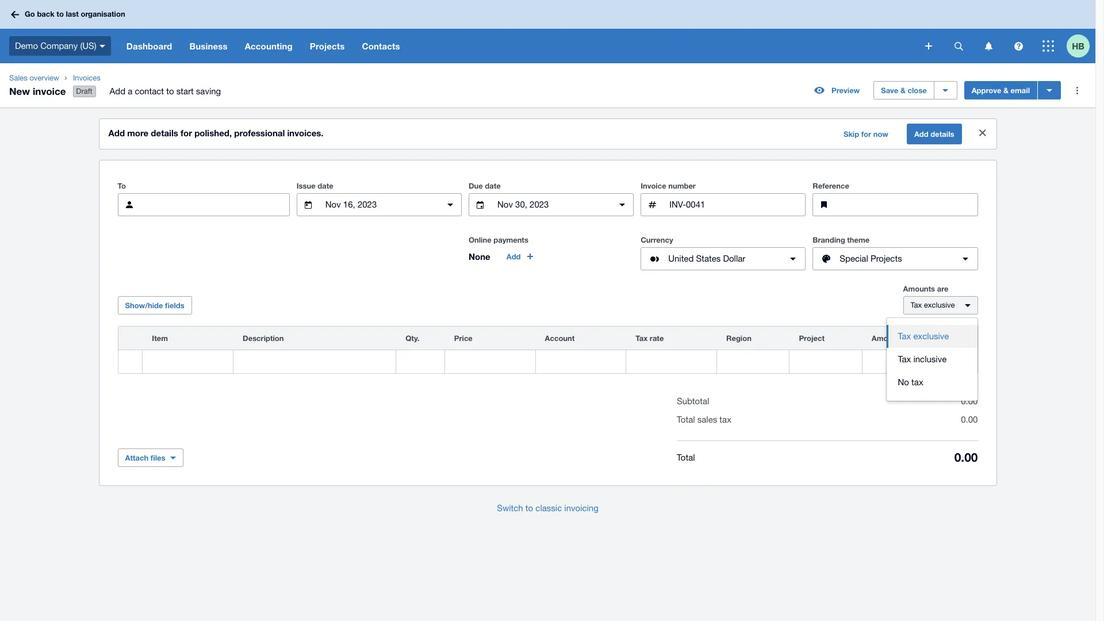 Task type: locate. For each thing, give the bounding box(es) containing it.
add right "now"
[[915, 130, 929, 139]]

& right save
[[901, 86, 906, 95]]

more date options image for due date
[[611, 193, 634, 216]]

tax right sales
[[720, 415, 732, 425]]

1 vertical spatial exclusive
[[914, 332, 950, 341]]

1 horizontal spatial more date options image
[[611, 193, 634, 216]]

preview button
[[808, 81, 867, 100]]

theme
[[848, 235, 870, 245]]

1 vertical spatial projects
[[871, 254, 903, 264]]

invoices
[[73, 74, 101, 82]]

invoice
[[641, 181, 667, 191]]

projects inside popup button
[[310, 41, 345, 51]]

list box
[[887, 318, 978, 401]]

sales overview link
[[5, 73, 64, 84]]

0.00 for subtotal
[[962, 397, 978, 406]]

None field
[[143, 351, 233, 374]]

tax
[[911, 301, 923, 310], [899, 332, 912, 341], [636, 334, 648, 343], [899, 355, 912, 364]]

0 horizontal spatial &
[[901, 86, 906, 95]]

item
[[152, 334, 168, 343]]

to right switch
[[526, 504, 534, 513]]

1 total from the top
[[677, 415, 695, 425]]

0 vertical spatial projects
[[310, 41, 345, 51]]

0 horizontal spatial to
[[57, 9, 64, 19]]

details right more
[[151, 128, 178, 138]]

invoices.
[[287, 128, 324, 138]]

for inside button
[[862, 130, 872, 139]]

tax inside popup button
[[911, 301, 923, 310]]

0 vertical spatial to
[[57, 9, 64, 19]]

amount
[[872, 334, 900, 343]]

more invoice options image
[[1066, 79, 1089, 102]]

switch to classic invoicing
[[497, 504, 599, 513]]

tax exclusive button
[[887, 325, 978, 348]]

for
[[181, 128, 192, 138], [862, 130, 872, 139]]

demo company (us) button
[[0, 29, 118, 63]]

1 horizontal spatial tax
[[912, 378, 924, 387]]

1 vertical spatial tax exclusive
[[899, 332, 950, 341]]

banner
[[0, 0, 1096, 63]]

add for add a contact to start saving
[[110, 86, 125, 96]]

online
[[469, 235, 492, 245]]

2 & from the left
[[1004, 86, 1009, 95]]

& inside button
[[901, 86, 906, 95]]

dashboard
[[126, 41, 172, 51]]

hb
[[1073, 41, 1085, 51]]

projects right the special
[[871, 254, 903, 264]]

add inside 'button'
[[915, 130, 929, 139]]

0 vertical spatial 0.00
[[962, 397, 978, 406]]

svg image up email
[[1015, 42, 1023, 50]]

show/hide
[[125, 301, 163, 310]]

Issue date text field
[[324, 194, 434, 216]]

approve & email
[[972, 86, 1031, 95]]

0 vertical spatial tax
[[912, 378, 924, 387]]

no tax
[[899, 378, 924, 387]]

2 more date options image from the left
[[611, 193, 634, 216]]

for left "now"
[[862, 130, 872, 139]]

2 total from the top
[[677, 453, 695, 462]]

add for add
[[507, 252, 521, 261]]

1 horizontal spatial details
[[931, 130, 955, 139]]

tax inside invoice line item list element
[[636, 334, 648, 343]]

add more details for polished, professional invoices. status
[[99, 119, 997, 149]]

(us)
[[80, 41, 97, 50]]

total down 'subtotal'
[[677, 415, 695, 425]]

approve
[[972, 86, 1002, 95]]

total down total sales tax
[[677, 453, 695, 462]]

invoice number element
[[641, 193, 806, 216]]

email
[[1011, 86, 1031, 95]]

special projects
[[840, 254, 903, 264]]

date right issue
[[318, 181, 334, 191]]

add inside button
[[507, 252, 521, 261]]

To text field
[[145, 194, 289, 216]]

price
[[454, 334, 473, 343]]

svg image
[[11, 11, 19, 18], [1043, 40, 1055, 52], [955, 42, 964, 50], [985, 42, 993, 50], [99, 45, 105, 48]]

approve & email button
[[965, 81, 1038, 100]]

currency
[[641, 235, 674, 245]]

1 horizontal spatial for
[[862, 130, 872, 139]]

to left start
[[166, 86, 174, 96]]

contact
[[135, 86, 164, 96]]

exclusive up inclusive
[[914, 332, 950, 341]]

tax exclusive
[[911, 301, 956, 310], [899, 332, 950, 341]]

& left email
[[1004, 86, 1009, 95]]

1 vertical spatial total
[[677, 453, 695, 462]]

navigation containing dashboard
[[118, 29, 918, 63]]

exclusive inside popup button
[[925, 301, 956, 310]]

accounting
[[245, 41, 293, 51]]

0 vertical spatial exclusive
[[925, 301, 956, 310]]

banner containing hb
[[0, 0, 1096, 63]]

tax exclusive up 'tax inclusive'
[[899, 332, 950, 341]]

1 vertical spatial to
[[166, 86, 174, 96]]

invoice line item list element
[[118, 326, 979, 374]]

add a contact to start saving
[[110, 86, 221, 96]]

to left last
[[57, 9, 64, 19]]

united
[[669, 254, 694, 264]]

&
[[901, 86, 906, 95], [1004, 86, 1009, 95]]

contact element
[[118, 193, 290, 216]]

1 horizontal spatial date
[[485, 181, 501, 191]]

overview
[[30, 74, 59, 82]]

& for close
[[901, 86, 906, 95]]

1 date from the left
[[318, 181, 334, 191]]

2 horizontal spatial to
[[526, 504, 534, 513]]

tax down "amounts"
[[911, 301, 923, 310]]

2 date from the left
[[485, 181, 501, 191]]

details
[[151, 128, 178, 138], [931, 130, 955, 139]]

united states dollar button
[[641, 248, 806, 271]]

tax inclusive
[[899, 355, 947, 364]]

exclusive
[[925, 301, 956, 310], [914, 332, 950, 341]]

1 vertical spatial 0.00
[[962, 415, 978, 425]]

last
[[66, 9, 79, 19]]

navigation
[[118, 29, 918, 63]]

exclusive down are
[[925, 301, 956, 310]]

projects
[[310, 41, 345, 51], [871, 254, 903, 264]]

projects left contacts
[[310, 41, 345, 51]]

0 horizontal spatial tax
[[720, 415, 732, 425]]

to
[[57, 9, 64, 19], [166, 86, 174, 96], [526, 504, 534, 513]]

tax
[[912, 378, 924, 387], [720, 415, 732, 425]]

demo company (us)
[[15, 41, 97, 50]]

0.00 for total sales tax
[[962, 415, 978, 425]]

number
[[669, 181, 696, 191]]

for left polished,
[[181, 128, 192, 138]]

0 vertical spatial tax exclusive
[[911, 301, 956, 310]]

tax exclusive down amounts are
[[911, 301, 956, 310]]

draft
[[76, 87, 92, 96]]

amounts
[[904, 284, 936, 294]]

back
[[37, 9, 55, 19]]

no tax button
[[887, 371, 978, 394]]

sales overview
[[9, 74, 59, 82]]

skip
[[844, 130, 860, 139]]

more date options image
[[439, 193, 462, 216], [611, 193, 634, 216]]

0 horizontal spatial svg image
[[926, 43, 933, 49]]

sales
[[9, 74, 27, 82]]

skip for now
[[844, 130, 889, 139]]

start
[[176, 86, 194, 96]]

tax left rate
[[636, 334, 648, 343]]

to inside button
[[526, 504, 534, 513]]

Inventory item text field
[[143, 351, 233, 373]]

svg image up close on the top
[[926, 43, 933, 49]]

add details button
[[907, 124, 962, 145]]

0 horizontal spatial date
[[318, 181, 334, 191]]

1 more date options image from the left
[[439, 193, 462, 216]]

2 vertical spatial 0.00
[[955, 451, 979, 465]]

1 & from the left
[[901, 86, 906, 95]]

go
[[25, 9, 35, 19]]

svg image inside go back to last organisation link
[[11, 11, 19, 18]]

save & close button
[[874, 81, 935, 100]]

tax inside button
[[912, 378, 924, 387]]

description
[[243, 334, 284, 343]]

to inside banner
[[57, 9, 64, 19]]

1 horizontal spatial projects
[[871, 254, 903, 264]]

add down payments
[[507, 252, 521, 261]]

1 horizontal spatial &
[[1004, 86, 1009, 95]]

saving
[[196, 86, 221, 96]]

total
[[677, 415, 695, 425], [677, 453, 695, 462]]

details left close image
[[931, 130, 955, 139]]

add left a
[[110, 86, 125, 96]]

add left more
[[108, 128, 125, 138]]

details inside 'button'
[[931, 130, 955, 139]]

svg image
[[1015, 42, 1023, 50], [926, 43, 933, 49]]

& inside button
[[1004, 86, 1009, 95]]

show/hide fields
[[125, 301, 185, 310]]

tax up "amount" field
[[899, 332, 912, 341]]

0.00
[[962, 397, 978, 406], [962, 415, 978, 425], [955, 451, 979, 465]]

0 horizontal spatial more date options image
[[439, 193, 462, 216]]

sales
[[698, 415, 718, 425]]

0 horizontal spatial projects
[[310, 41, 345, 51]]

navigation inside banner
[[118, 29, 918, 63]]

switch
[[497, 504, 523, 513]]

Invoice number text field
[[669, 194, 806, 216]]

now
[[874, 130, 889, 139]]

tax right no
[[912, 378, 924, 387]]

save
[[882, 86, 899, 95]]

professional
[[234, 128, 285, 138]]

2 vertical spatial to
[[526, 504, 534, 513]]

0 vertical spatial total
[[677, 415, 695, 425]]

organisation
[[81, 9, 125, 19]]

date right the due
[[485, 181, 501, 191]]

Amount field
[[863, 351, 953, 373]]



Task type: vqa. For each thing, say whether or not it's contained in the screenshot.
Skip for now
yes



Task type: describe. For each thing, give the bounding box(es) containing it.
skip for now button
[[837, 125, 896, 143]]

more date options image for issue date
[[439, 193, 462, 216]]

1 horizontal spatial svg image
[[1015, 42, 1023, 50]]

1 horizontal spatial to
[[166, 86, 174, 96]]

states
[[697, 254, 721, 264]]

total sales tax
[[677, 415, 732, 425]]

add for add more details for polished, professional invoices.
[[108, 128, 125, 138]]

contacts button
[[354, 29, 409, 63]]

close image
[[972, 121, 995, 145]]

files
[[151, 454, 165, 463]]

0 horizontal spatial details
[[151, 128, 178, 138]]

issue
[[297, 181, 316, 191]]

1 vertical spatial tax
[[720, 415, 732, 425]]

projects button
[[301, 29, 354, 63]]

Price field
[[445, 351, 535, 373]]

new invoice
[[9, 85, 66, 97]]

are
[[938, 284, 949, 294]]

invoice number
[[641, 181, 696, 191]]

tax up no
[[899, 355, 912, 364]]

tax exclusive inside popup button
[[911, 301, 956, 310]]

project
[[800, 334, 825, 343]]

payments
[[494, 235, 529, 245]]

Due date text field
[[497, 194, 607, 216]]

hb button
[[1067, 29, 1096, 63]]

none
[[469, 252, 491, 262]]

tax inclusive button
[[887, 348, 978, 371]]

attach files button
[[118, 449, 183, 467]]

demo
[[15, 41, 38, 50]]

Quantity field
[[397, 351, 445, 373]]

add for add details
[[915, 130, 929, 139]]

total for total
[[677, 453, 695, 462]]

tax exclusive inside button
[[899, 332, 950, 341]]

add more details for polished, professional invoices.
[[108, 128, 324, 138]]

more
[[127, 128, 149, 138]]

classic
[[536, 504, 562, 513]]

united states dollar
[[669, 254, 746, 264]]

tax rate
[[636, 334, 664, 343]]

amounts are
[[904, 284, 949, 294]]

exclusive inside button
[[914, 332, 950, 341]]

reference
[[813, 181, 850, 191]]

due
[[469, 181, 483, 191]]

Reference text field
[[841, 194, 978, 216]]

date for issue date
[[318, 181, 334, 191]]

issue date
[[297, 181, 334, 191]]

special
[[840, 254, 869, 264]]

online payments
[[469, 235, 529, 245]]

preview
[[832, 86, 860, 95]]

go back to last organisation
[[25, 9, 125, 19]]

dashboard link
[[118, 29, 181, 63]]

contacts
[[362, 41, 400, 51]]

attach
[[125, 454, 149, 463]]

to
[[118, 181, 126, 191]]

branding
[[813, 235, 846, 245]]

subtotal
[[677, 397, 710, 406]]

date for due date
[[485, 181, 501, 191]]

business button
[[181, 29, 236, 63]]

projects inside popup button
[[871, 254, 903, 264]]

accounting button
[[236, 29, 301, 63]]

switch to classic invoicing button
[[488, 497, 608, 520]]

none field inside invoice line item list element
[[143, 351, 233, 374]]

total for total sales tax
[[677, 415, 695, 425]]

save & close
[[882, 86, 927, 95]]

attach files
[[125, 454, 165, 463]]

0 horizontal spatial for
[[181, 128, 192, 138]]

new
[[9, 85, 30, 97]]

qty.
[[406, 334, 420, 343]]

close
[[908, 86, 927, 95]]

business
[[190, 41, 228, 51]]

special projects button
[[813, 248, 979, 271]]

no
[[899, 378, 910, 387]]

branding theme
[[813, 235, 870, 245]]

svg image inside demo company (us) popup button
[[99, 45, 105, 48]]

list box containing tax exclusive
[[887, 318, 978, 401]]

add details
[[915, 130, 955, 139]]

add button
[[500, 248, 542, 266]]

due date
[[469, 181, 501, 191]]

invoicing
[[565, 504, 599, 513]]

invoices link
[[68, 73, 230, 84]]

invoice
[[33, 85, 66, 97]]

tax exclusive button
[[904, 296, 979, 315]]

show/hide fields button
[[118, 296, 192, 315]]

fields
[[165, 301, 185, 310]]

company
[[40, 41, 78, 50]]

account
[[545, 334, 575, 343]]

inclusive
[[914, 355, 947, 364]]

rate
[[650, 334, 664, 343]]

dollar
[[724, 254, 746, 264]]

& for email
[[1004, 86, 1009, 95]]



